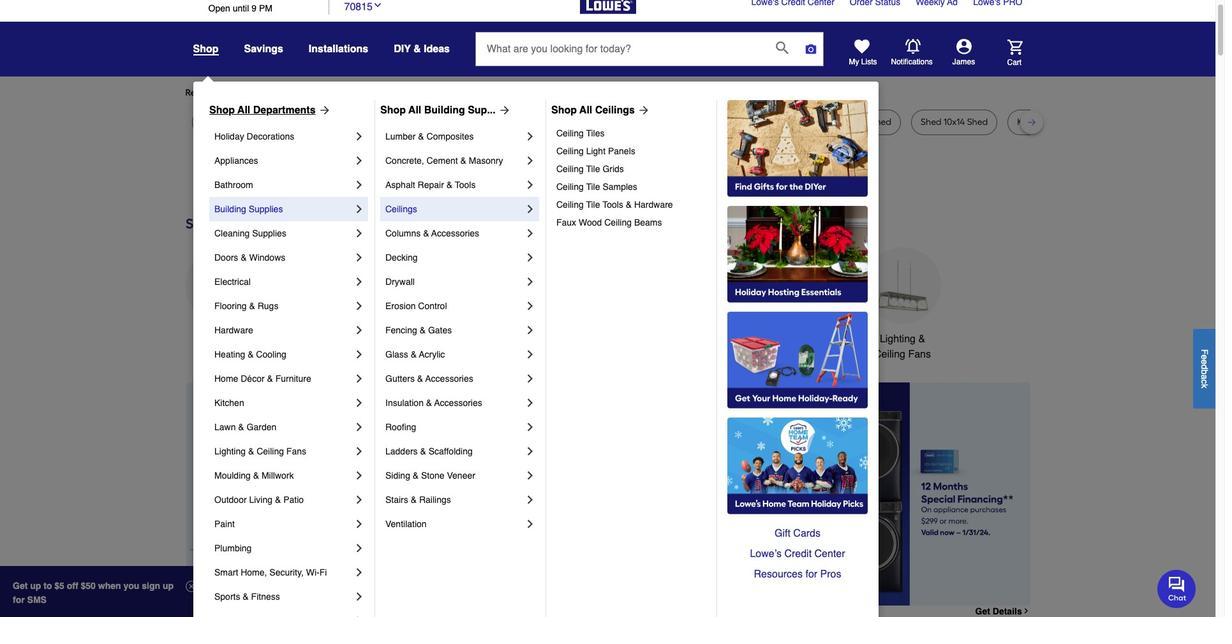 Task type: vqa. For each thing, say whether or not it's contained in the screenshot.
Ceiling Tiles
yes



Task type: locate. For each thing, give the bounding box(es) containing it.
shop for shop all ceilings
[[551, 105, 577, 116]]

1 vertical spatial arrow right image
[[1007, 495, 1020, 507]]

arrow right image inside shop all departments link
[[316, 104, 331, 117]]

hardware up 'beams'
[[634, 200, 673, 210]]

1 you from the left
[[302, 87, 317, 98]]

0 horizontal spatial tools
[[455, 180, 476, 190]]

lists
[[861, 57, 877, 66]]

glass
[[385, 350, 408, 360]]

building up interior
[[424, 105, 465, 116]]

smart home, security, wi-fi link
[[214, 561, 353, 585]]

outdoor living & patio link
[[214, 488, 353, 512]]

1 vertical spatial home
[[214, 374, 238, 384]]

0 horizontal spatial arrow right image
[[316, 104, 331, 117]]

shed right storage
[[871, 117, 892, 128]]

home inside button
[[807, 334, 834, 345]]

chat invite button image
[[1158, 570, 1197, 609]]

1 all from the left
[[238, 105, 250, 116]]

lighting inside lighting & ceiling fans
[[880, 334, 916, 345]]

1 vertical spatial get
[[976, 607, 990, 617]]

windows
[[249, 253, 285, 263]]

gutters
[[385, 374, 415, 384]]

lighting & ceiling fans button
[[864, 248, 941, 362]]

0 vertical spatial supplies
[[249, 204, 283, 214]]

doors & windows link
[[214, 246, 353, 270]]

appliances button
[[185, 248, 262, 347]]

all up door interior
[[409, 105, 421, 116]]

lowe's wishes you and your family a happy hanukkah. image
[[185, 168, 1030, 200]]

ceilings
[[595, 105, 635, 116], [385, 204, 417, 214]]

doors & windows
[[214, 253, 285, 263]]

& for ladders & scaffolding link
[[420, 447, 426, 457]]

arrow right image for shop all departments
[[316, 104, 331, 117]]

to
[[44, 581, 52, 592]]

smart for smart home
[[777, 334, 804, 345]]

chevron right image for appliances
[[353, 154, 366, 167]]

chevron right image for decking
[[524, 251, 537, 264]]

ceilings inside shop all ceilings link
[[595, 105, 635, 116]]

resources
[[754, 569, 803, 581]]

for up the door
[[402, 87, 413, 98]]

chevron right image
[[524, 154, 537, 167], [353, 179, 366, 191], [353, 227, 366, 240], [524, 227, 537, 240], [353, 251, 366, 264], [353, 276, 366, 288], [524, 300, 537, 313], [524, 324, 537, 337], [353, 348, 366, 361], [353, 373, 366, 385], [524, 397, 537, 410], [524, 445, 537, 458], [524, 494, 537, 507], [353, 518, 366, 531], [524, 518, 537, 531], [353, 591, 366, 604], [1022, 608, 1030, 616], [353, 615, 366, 618]]

2 you from the left
[[415, 87, 430, 98]]

chevron right image for holiday decorations
[[353, 130, 366, 143]]

2 shed from the left
[[871, 117, 892, 128]]

appliances up heating
[[199, 334, 249, 345]]

get up sms at the bottom left of page
[[13, 581, 28, 592]]

moulding & millwork link
[[214, 464, 353, 488]]

1 vertical spatial accessories
[[425, 374, 473, 384]]

toilet
[[553, 117, 574, 128]]

bathroom inside 'bathroom' button
[[687, 334, 731, 345]]

up right sign
[[163, 581, 174, 592]]

tile for grids
[[586, 164, 600, 174]]

shop for shop all departments
[[209, 105, 235, 116]]

kitchen inside 'button'
[[478, 334, 512, 345]]

1 vertical spatial lighting
[[214, 447, 246, 457]]

2 vertical spatial tile
[[586, 200, 600, 210]]

1 vertical spatial lighting & ceiling fans
[[214, 447, 306, 457]]

1 horizontal spatial arrow right image
[[1007, 495, 1020, 507]]

2 shop from the left
[[380, 105, 406, 116]]

search image
[[776, 41, 789, 54]]

1 vertical spatial kitchen
[[214, 398, 244, 408]]

0 horizontal spatial smart
[[214, 568, 238, 578]]

1 horizontal spatial all
[[409, 105, 421, 116]]

0 horizontal spatial lighting
[[214, 447, 246, 457]]

all for ceilings
[[580, 105, 592, 116]]

my lists link
[[849, 39, 877, 67]]

details
[[993, 607, 1022, 617]]

ceiling light panels link
[[557, 142, 708, 160]]

resources for pros
[[754, 569, 841, 581]]

accessories up decking link
[[431, 228, 479, 239]]

3 tile from the top
[[586, 200, 600, 210]]

bathroom inside bathroom link
[[214, 180, 253, 190]]

shop up lawn mower
[[209, 105, 235, 116]]

up to 30 percent off select major appliances. plus, save up to an extra $750 on major appliances. image
[[412, 383, 1030, 606]]

accessories inside columns & accessories link
[[431, 228, 479, 239]]

holiday hosting essentials. image
[[728, 206, 868, 303]]

peel stick wallpaper
[[283, 117, 366, 128]]

you for more suggestions for you
[[415, 87, 430, 98]]

open
[[208, 3, 230, 13]]

chevron right image
[[353, 130, 366, 143], [524, 130, 537, 143], [353, 154, 366, 167], [524, 179, 537, 191], [353, 203, 366, 216], [524, 203, 537, 216], [524, 251, 537, 264], [524, 276, 537, 288], [353, 300, 366, 313], [353, 324, 366, 337], [524, 348, 537, 361], [524, 373, 537, 385], [353, 397, 366, 410], [353, 421, 366, 434], [524, 421, 537, 434], [353, 445, 366, 458], [353, 470, 366, 482], [524, 470, 537, 482], [353, 494, 366, 507], [353, 542, 366, 555], [353, 567, 366, 579]]

2 e from the top
[[1200, 360, 1210, 365]]

get details
[[976, 607, 1022, 617]]

up left 'to' on the left bottom of the page
[[30, 581, 41, 592]]

1 horizontal spatial lighting
[[880, 334, 916, 345]]

0 horizontal spatial all
[[238, 105, 250, 116]]

0 horizontal spatial get
[[13, 581, 28, 592]]

1 horizontal spatial kitchen
[[478, 334, 512, 345]]

appliances
[[214, 156, 258, 166], [199, 334, 249, 345]]

accessories inside insulation & accessories link
[[434, 398, 482, 408]]

1 vertical spatial decorations
[[390, 349, 445, 361]]

arrow right image
[[316, 104, 331, 117], [635, 104, 650, 117]]

2 horizontal spatial all
[[580, 105, 592, 116]]

ceiling inside lighting & ceiling fans
[[874, 349, 906, 361]]

e up "b"
[[1200, 360, 1210, 365]]

0 vertical spatial lighting & ceiling fans
[[874, 334, 931, 361]]

chevron right image for siding & stone veneer
[[524, 470, 537, 482]]

decorations
[[247, 131, 294, 142], [390, 349, 445, 361]]

e up 'd'
[[1200, 355, 1210, 360]]

chevron right image for glass & acrylic
[[524, 348, 537, 361]]

0 vertical spatial arrow right image
[[496, 104, 511, 117]]

arrow right image inside shop all ceilings link
[[635, 104, 650, 117]]

& for lawn & garden link
[[238, 422, 244, 433]]

0 vertical spatial get
[[13, 581, 28, 592]]

columns
[[385, 228, 421, 239]]

1 vertical spatial ceilings
[[385, 204, 417, 214]]

$50
[[81, 581, 96, 592]]

&
[[414, 43, 421, 55], [418, 131, 424, 142], [460, 156, 466, 166], [447, 180, 453, 190], [626, 200, 632, 210], [423, 228, 429, 239], [241, 253, 247, 263], [249, 301, 255, 311], [420, 325, 426, 336], [919, 334, 925, 345], [248, 350, 254, 360], [411, 350, 417, 360], [267, 374, 273, 384], [417, 374, 423, 384], [426, 398, 432, 408], [238, 422, 244, 433], [248, 447, 254, 457], [420, 447, 426, 457], [253, 471, 259, 481], [413, 471, 419, 481], [275, 495, 281, 505], [411, 495, 417, 505], [243, 592, 249, 602]]

accessories inside gutters & accessories link
[[425, 374, 473, 384]]

1 horizontal spatial up
[[163, 581, 174, 592]]

chevron right image for ladders & scaffolding
[[524, 445, 537, 458]]

0 vertical spatial lighting
[[880, 334, 916, 345]]

ceiling tile samples
[[557, 182, 637, 192]]

a
[[1200, 375, 1210, 380]]

faux
[[557, 218, 576, 228]]

lowe's home improvement notification center image
[[905, 39, 921, 54]]

resources for pros link
[[728, 565, 868, 585]]

holiday decorations link
[[214, 124, 353, 149]]

kitchen faucets
[[478, 334, 551, 345]]

0 horizontal spatial ceilings
[[385, 204, 417, 214]]

all up ceiling tiles
[[580, 105, 592, 116]]

asphalt repair & tools
[[385, 180, 476, 190]]

1 horizontal spatial bathroom
[[687, 334, 731, 345]]

fencing & gates
[[385, 325, 452, 336]]

tile inside ceiling tile grids link
[[586, 164, 600, 174]]

1 vertical spatial building
[[214, 204, 246, 214]]

tile inside ceiling tile samples link
[[586, 182, 600, 192]]

& for lighting & ceiling fans link
[[248, 447, 254, 457]]

0 horizontal spatial hardware
[[214, 325, 253, 336]]

1 horizontal spatial arrow right image
[[635, 104, 650, 117]]

1 vertical spatial bathroom
[[687, 334, 731, 345]]

arrow left image
[[423, 495, 436, 507]]

0 horizontal spatial you
[[302, 87, 317, 98]]

chevron right image for electrical
[[353, 276, 366, 288]]

chevron right image for ceilings
[[524, 203, 537, 216]]

lawn mower
[[201, 117, 254, 128]]

wallpaper
[[323, 117, 366, 128]]

ceilings link
[[385, 197, 524, 221]]

0 vertical spatial kitchen
[[478, 334, 512, 345]]

1 horizontal spatial ceilings
[[595, 105, 635, 116]]

get your home holiday-ready. image
[[728, 312, 868, 409]]

3 shed from the left
[[921, 117, 942, 128]]

repair
[[418, 180, 444, 190]]

1 horizontal spatial home
[[807, 334, 834, 345]]

tools up ceilings link
[[455, 180, 476, 190]]

cooling
[[256, 350, 286, 360]]

you left the more
[[302, 87, 317, 98]]

0 vertical spatial fans
[[908, 349, 931, 361]]

hardware down "flooring"
[[214, 325, 253, 336]]

1 horizontal spatial hardware
[[634, 200, 673, 210]]

0 horizontal spatial fans
[[286, 447, 306, 457]]

0 horizontal spatial kitchen
[[214, 398, 244, 408]]

0 horizontal spatial home
[[214, 374, 238, 384]]

0 vertical spatial smart
[[777, 334, 804, 345]]

ceilings up quikrete
[[595, 105, 635, 116]]

1 tile from the top
[[586, 164, 600, 174]]

smart inside button
[[777, 334, 804, 345]]

security,
[[270, 568, 304, 578]]

lighting & ceiling fans inside button
[[874, 334, 931, 361]]

outdoor
[[773, 117, 807, 128]]

building supplies link
[[214, 197, 353, 221]]

flooring & rugs
[[214, 301, 279, 311]]

tile down ceiling tile grids
[[586, 182, 600, 192]]

& for lumber & composites "link"
[[418, 131, 424, 142]]

10x14
[[944, 117, 965, 128]]

0 vertical spatial accessories
[[431, 228, 479, 239]]

3 all from the left
[[580, 105, 592, 116]]

tile up wood
[[586, 200, 600, 210]]

door interior
[[395, 117, 445, 128]]

stairs
[[385, 495, 408, 505]]

tools up faux wood ceiling beams
[[603, 200, 623, 210]]

chevron right image for concrete, cement & masonry
[[524, 154, 537, 167]]

1 horizontal spatial you
[[415, 87, 430, 98]]

1 horizontal spatial fans
[[908, 349, 931, 361]]

0 horizontal spatial bathroom
[[214, 180, 253, 190]]

savings
[[244, 43, 283, 55]]

for left sms at the bottom left of page
[[13, 595, 25, 606]]

you
[[302, 87, 317, 98], [415, 87, 430, 98]]

kitchen left faucets
[[478, 334, 512, 345]]

for left pros
[[806, 569, 818, 581]]

shed right 10x14
[[967, 117, 988, 128]]

0 horizontal spatial shop
[[209, 105, 235, 116]]

0 vertical spatial hardware
[[634, 200, 673, 210]]

electrical link
[[214, 270, 353, 294]]

get details link
[[976, 607, 1030, 617]]

0 horizontal spatial arrow right image
[[496, 104, 511, 117]]

kitchen up lawn
[[214, 398, 244, 408]]

1 horizontal spatial decorations
[[390, 349, 445, 361]]

0 vertical spatial home
[[807, 334, 834, 345]]

2 vertical spatial accessories
[[434, 398, 482, 408]]

arrow right image
[[496, 104, 511, 117], [1007, 495, 1020, 507]]

ladders
[[385, 447, 418, 457]]

ventilation link
[[385, 512, 524, 537]]

decorations for christmas
[[390, 349, 445, 361]]

25 days of deals. don't miss deals every day. same-day delivery on in-stock orders placed by 2 p m. image
[[185, 383, 392, 606]]

1 vertical spatial appliances
[[199, 334, 249, 345]]

chevron right image for heating & cooling
[[353, 348, 366, 361]]

cards
[[793, 528, 821, 540]]

1 up from the left
[[30, 581, 41, 592]]

accessories up roofing link
[[434, 398, 482, 408]]

shop up toilet
[[551, 105, 577, 116]]

3 shop from the left
[[551, 105, 577, 116]]

get for get details
[[976, 607, 990, 617]]

ceiling tiles link
[[557, 124, 708, 142]]

recommended searches for you heading
[[185, 87, 1030, 100]]

tile inside ceiling tile tools & hardware link
[[586, 200, 600, 210]]

1 horizontal spatial smart
[[777, 334, 804, 345]]

chevron right image for paint
[[353, 518, 366, 531]]

tile down the light
[[586, 164, 600, 174]]

shed left the outdoor
[[750, 117, 771, 128]]

garden
[[247, 422, 277, 433]]

shop button
[[193, 43, 219, 56]]

arrow right image up ceiling tiles link
[[635, 104, 650, 117]]

ceiling
[[557, 128, 584, 138], [557, 146, 584, 156], [557, 164, 584, 174], [557, 182, 584, 192], [557, 200, 584, 210], [605, 218, 632, 228], [874, 349, 906, 361], [257, 447, 284, 457]]

camera image
[[805, 43, 818, 56]]

0 horizontal spatial decorations
[[247, 131, 294, 142]]

chevron right image for fencing & gates
[[524, 324, 537, 337]]

shed left 10x14
[[921, 117, 942, 128]]

0 horizontal spatial up
[[30, 581, 41, 592]]

chevron right image for asphalt repair & tools
[[524, 179, 537, 191]]

shop for shop all building sup...
[[380, 105, 406, 116]]

diy
[[394, 43, 411, 55]]

decorations down christmas at the bottom of the page
[[390, 349, 445, 361]]

moulding
[[214, 471, 251, 481]]

1 horizontal spatial building
[[424, 105, 465, 116]]

k
[[1200, 384, 1210, 389]]

ideas
[[424, 43, 450, 55]]

rugs
[[258, 301, 279, 311]]

insulation & accessories
[[385, 398, 482, 408]]

chevron right image for cleaning supplies
[[353, 227, 366, 240]]

1 vertical spatial tools
[[603, 200, 623, 210]]

& for flooring & rugs link
[[249, 301, 255, 311]]

1 vertical spatial supplies
[[252, 228, 286, 239]]

concrete, cement & masonry link
[[385, 149, 524, 173]]

1 horizontal spatial get
[[976, 607, 990, 617]]

chevron right image for plumbing
[[353, 542, 366, 555]]

arrow right image down the more
[[316, 104, 331, 117]]

& for doors & windows link
[[241, 253, 247, 263]]

lawn & garden
[[214, 422, 277, 433]]

acrylic
[[419, 350, 445, 360]]

2 arrow right image from the left
[[635, 104, 650, 117]]

credit
[[785, 549, 812, 560]]

decking
[[385, 253, 418, 263]]

1 arrow right image from the left
[[316, 104, 331, 117]]

shop all departments
[[209, 105, 316, 116]]

sports & fitness link
[[214, 585, 353, 609]]

None search field
[[475, 32, 824, 78]]

get inside get up to $5 off $50 when you sign up for sms
[[13, 581, 28, 592]]

all
[[238, 105, 250, 116], [409, 105, 421, 116], [580, 105, 592, 116]]

building
[[424, 105, 465, 116], [214, 204, 246, 214]]

accessories down glass & acrylic link
[[425, 374, 473, 384]]

1 horizontal spatial lighting & ceiling fans
[[874, 334, 931, 361]]

gift cards
[[775, 528, 821, 540]]

hardie
[[667, 117, 694, 128]]

scroll to item #2 image
[[689, 583, 720, 588]]

1 vertical spatial tile
[[586, 182, 600, 192]]

2 up from the left
[[163, 581, 174, 592]]

decorations down the peel
[[247, 131, 294, 142]]

chevron right image for stairs & railings
[[524, 494, 537, 507]]

you up the shop all building sup...
[[415, 87, 430, 98]]

0 vertical spatial ceilings
[[595, 105, 635, 116]]

decorations inside button
[[390, 349, 445, 361]]

chevron right image for drywall
[[524, 276, 537, 288]]

sms
[[27, 595, 47, 606]]

1 vertical spatial smart
[[214, 568, 238, 578]]

appliances down 'holiday'
[[214, 156, 258, 166]]

0 vertical spatial bathroom
[[214, 180, 253, 190]]

1 shed from the left
[[750, 117, 771, 128]]

supplies up cleaning supplies
[[249, 204, 283, 214]]

chevron right image for kitchen
[[353, 397, 366, 410]]

& for glass & acrylic link
[[411, 350, 417, 360]]

2 horizontal spatial shop
[[551, 105, 577, 116]]

2 all from the left
[[409, 105, 421, 116]]

lumber
[[385, 131, 416, 142]]

fans
[[908, 349, 931, 361], [286, 447, 306, 457]]

chevron right image for home décor & furniture
[[353, 373, 366, 385]]

railings
[[419, 495, 451, 505]]

0 vertical spatial decorations
[[247, 131, 294, 142]]

building up the cleaning
[[214, 204, 246, 214]]

2 tile from the top
[[586, 182, 600, 192]]

get left details
[[976, 607, 990, 617]]

all up the 'mower'
[[238, 105, 250, 116]]

1 horizontal spatial shop
[[380, 105, 406, 116]]

home décor & furniture link
[[214, 367, 353, 391]]

lighting & ceiling fans link
[[214, 440, 353, 464]]

chevron down image
[[373, 0, 383, 10]]

shed for shed outdoor storage
[[750, 117, 771, 128]]

chevron right image for moulding & millwork
[[353, 470, 366, 482]]

departments
[[253, 105, 316, 116]]

ceilings down asphalt
[[385, 204, 417, 214]]

kitchen for kitchen
[[214, 398, 244, 408]]

supplies up windows
[[252, 228, 286, 239]]

smart inside smart home, security, wi-fi 'link'
[[214, 568, 238, 578]]

1 shop from the left
[[209, 105, 235, 116]]

0 vertical spatial tile
[[586, 164, 600, 174]]

shop up the door
[[380, 105, 406, 116]]



Task type: describe. For each thing, give the bounding box(es) containing it.
Search Query text field
[[476, 33, 766, 66]]

holiday
[[214, 131, 244, 142]]

& for gutters & accessories link
[[417, 374, 423, 384]]

for inside get up to $5 off $50 when you sign up for sms
[[13, 595, 25, 606]]

ceiling tile samples link
[[557, 178, 708, 196]]

decorations for holiday
[[247, 131, 294, 142]]

wi-
[[306, 568, 320, 578]]

chevron right image for gutters & accessories
[[524, 373, 537, 385]]

gutters & accessories
[[385, 374, 473, 384]]

1 e from the top
[[1200, 355, 1210, 360]]

shop 25 days of deals by category image
[[185, 213, 1030, 235]]

arrow right image inside the shop all building sup... link
[[496, 104, 511, 117]]

accessories for columns & accessories
[[431, 228, 479, 239]]

samples
[[603, 182, 637, 192]]

& for diy & ideas button
[[414, 43, 421, 55]]

shed for shed
[[871, 117, 892, 128]]

shop all ceilings link
[[551, 103, 650, 118]]

shop all building sup... link
[[380, 103, 511, 118]]

smart home
[[777, 334, 834, 345]]

fans inside lighting & ceiling fans
[[908, 349, 931, 361]]

& for insulation & accessories link
[[426, 398, 432, 408]]

chevron right image for bathroom
[[353, 179, 366, 191]]

supplies for cleaning supplies
[[252, 228, 286, 239]]

lowe's home improvement cart image
[[1007, 39, 1023, 55]]

ceiling tile grids link
[[557, 160, 708, 178]]

heating & cooling link
[[214, 343, 353, 367]]

d
[[1200, 365, 1210, 370]]

suggestions
[[350, 87, 400, 98]]

& for columns & accessories link
[[423, 228, 429, 239]]

chevron right image for ventilation
[[524, 518, 537, 531]]

lowe's home improvement logo image
[[580, 0, 636, 29]]

& inside 'link'
[[275, 495, 281, 505]]

chevron right image for outdoor living & patio
[[353, 494, 366, 507]]

0 vertical spatial appliances
[[214, 156, 258, 166]]

chevron right image for erosion control
[[524, 300, 537, 313]]

gift
[[775, 528, 791, 540]]

diy & ideas button
[[394, 38, 450, 61]]

faux wood ceiling beams link
[[557, 214, 708, 232]]

when
[[98, 581, 121, 592]]

ceilings inside ceilings link
[[385, 204, 417, 214]]

chevron right image for lawn & garden
[[353, 421, 366, 434]]

0 horizontal spatial lighting & ceiling fans
[[214, 447, 306, 457]]

0 vertical spatial building
[[424, 105, 465, 116]]

center
[[815, 549, 845, 560]]

kitchen for kitchen faucets
[[478, 334, 512, 345]]

get up to $5 off $50 when you sign up for sms
[[13, 581, 174, 606]]

board
[[696, 117, 721, 128]]

1 vertical spatial fans
[[286, 447, 306, 457]]

lowe's home team holiday picks. image
[[728, 418, 868, 515]]

ceiling inside "link"
[[605, 218, 632, 228]]

outdoor
[[214, 495, 247, 505]]

moulding & millwork
[[214, 471, 294, 481]]

get for get up to $5 off $50 when you sign up for sms
[[13, 581, 28, 592]]

chevron right image for smart home, security, wi-fi
[[353, 567, 366, 579]]

& for siding & stone veneer link
[[413, 471, 419, 481]]

chevron right image for building supplies
[[353, 203, 366, 216]]

ceiling tile tools & hardware
[[557, 200, 673, 210]]

recommended
[[185, 87, 247, 98]]

accessories for gutters & accessories
[[425, 374, 473, 384]]

chevron right image for doors & windows
[[353, 251, 366, 264]]

arrow right image for shop all ceilings
[[635, 104, 650, 117]]

appliances link
[[214, 149, 353, 173]]

chevron right image for sports & fitness
[[353, 591, 366, 604]]

chevron right image inside get details link
[[1022, 608, 1030, 616]]

furniture
[[276, 374, 311, 384]]

sign
[[142, 581, 160, 592]]

chevron right image for flooring & rugs
[[353, 300, 366, 313]]

chevron right image for lighting & ceiling fans
[[353, 445, 366, 458]]

home,
[[241, 568, 267, 578]]

find gifts for the diyer. image
[[728, 100, 868, 197]]

drywall link
[[385, 270, 524, 294]]

cart
[[1007, 58, 1022, 67]]

shed 10x14 shed
[[921, 117, 988, 128]]

plumbing
[[214, 544, 252, 554]]

christmas decorations button
[[379, 248, 456, 362]]

sports
[[214, 592, 240, 602]]

hardie board
[[667, 117, 721, 128]]

0 vertical spatial tools
[[455, 180, 476, 190]]

shed for shed 10x14 shed
[[921, 117, 942, 128]]

siding
[[385, 471, 410, 481]]

door
[[395, 117, 415, 128]]

chevron right image for insulation & accessories
[[524, 397, 537, 410]]

cart button
[[990, 39, 1023, 67]]

& for moulding & millwork link
[[253, 471, 259, 481]]

holiday decorations
[[214, 131, 294, 142]]

for up departments
[[288, 87, 300, 98]]

1 horizontal spatial tools
[[603, 200, 623, 210]]

70815 button
[[344, 0, 383, 14]]

sports & fitness
[[214, 592, 280, 602]]

chevron right image for roofing
[[524, 421, 537, 434]]

tiles
[[586, 128, 605, 138]]

notifications
[[891, 57, 933, 66]]

accessories for insulation & accessories
[[434, 398, 482, 408]]

erosion
[[385, 301, 416, 311]]

1 vertical spatial hardware
[[214, 325, 253, 336]]

insulation
[[385, 398, 424, 408]]

smart for smart home, security, wi-fi
[[214, 568, 238, 578]]

& for fencing & gates link
[[420, 325, 426, 336]]

stick
[[302, 117, 321, 128]]

4 shed from the left
[[967, 117, 988, 128]]

you for recommended searches for you
[[302, 87, 317, 98]]

fencing
[[385, 325, 417, 336]]

outdoor living & patio
[[214, 495, 304, 505]]

open until 9 pm
[[208, 3, 272, 13]]

& for stairs & railings link
[[411, 495, 417, 505]]

c
[[1200, 380, 1210, 384]]

siding & stone veneer
[[385, 471, 475, 481]]

tile for tools
[[586, 200, 600, 210]]

lowe's credit center link
[[728, 544, 868, 565]]

chevron right image for hardware
[[353, 324, 366, 337]]

gutters & accessories link
[[385, 367, 524, 391]]

plumbing link
[[214, 537, 353, 561]]

shop all building sup...
[[380, 105, 496, 116]]

chevron right image for columns & accessories
[[524, 227, 537, 240]]

kitchen faucets button
[[476, 248, 553, 347]]

paint
[[214, 520, 235, 530]]

lowe's home improvement lists image
[[854, 39, 870, 54]]

0 horizontal spatial building
[[214, 204, 246, 214]]

you
[[123, 581, 139, 592]]

supplies for building supplies
[[249, 204, 283, 214]]

flooring & rugs link
[[214, 294, 353, 318]]

siding & stone veneer link
[[385, 464, 524, 488]]

shop
[[193, 43, 219, 55]]

appliances inside button
[[199, 334, 249, 345]]

heating & cooling
[[214, 350, 286, 360]]

lumber & composites link
[[385, 124, 524, 149]]

james button
[[933, 39, 995, 67]]

doors
[[214, 253, 238, 263]]

searches
[[249, 87, 286, 98]]

installations
[[309, 43, 368, 55]]

all for departments
[[238, 105, 250, 116]]

smart home button
[[767, 248, 844, 347]]

interior
[[417, 117, 445, 128]]

living
[[249, 495, 273, 505]]

& for the sports & fitness link
[[243, 592, 249, 602]]

ladders & scaffolding
[[385, 447, 473, 457]]

drywall
[[385, 277, 415, 287]]

fencing & gates link
[[385, 318, 524, 343]]

grids
[[603, 164, 624, 174]]

all for building
[[409, 105, 421, 116]]

christmas decorations
[[390, 334, 445, 361]]

columns & accessories
[[385, 228, 479, 239]]

patio
[[283, 495, 304, 505]]

tile for samples
[[586, 182, 600, 192]]

christmas
[[395, 334, 441, 345]]

peel
[[283, 117, 300, 128]]

chevron right image for lumber & composites
[[524, 130, 537, 143]]

gift cards link
[[728, 524, 868, 544]]

& for heating & cooling "link"
[[248, 350, 254, 360]]

wood
[[579, 218, 602, 228]]

ceiling light panels
[[557, 146, 635, 156]]

stone
[[421, 471, 445, 481]]



